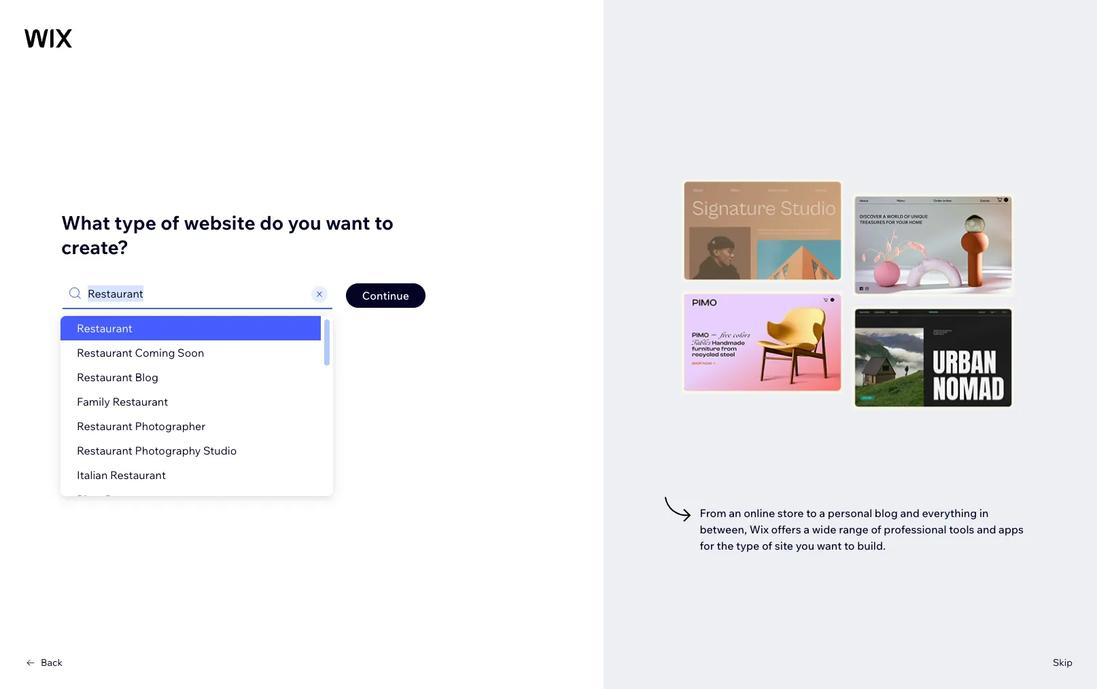 Task type: describe. For each thing, give the bounding box(es) containing it.
restaurant down italian restaurant at the left bottom
[[105, 493, 161, 507]]

want inside 'from an online store to a personal blog and everything in between, wix offers a wide range of professional tools and apps for the type of site you want to build.'
[[817, 539, 842, 553]]

to inside "what type of website do you want to create?"
[[375, 211, 394, 235]]

you inside 'from an online store to a personal blog and everything in between, wix offers a wide range of professional tools and apps for the type of site you want to build.'
[[796, 539, 815, 553]]

restaurant option
[[61, 316, 321, 341]]

0 horizontal spatial and
[[901, 507, 920, 520]]

pizza restaurant
[[77, 493, 161, 507]]

restaurant photography studio
[[77, 444, 237, 458]]

want inside "what type of website do you want to create?"
[[326, 211, 370, 235]]

wide
[[812, 523, 837, 537]]

tools
[[949, 523, 975, 537]]

back
[[41, 657, 63, 669]]

store
[[778, 507, 804, 520]]

back button
[[24, 657, 63, 669]]

blog
[[135, 371, 158, 384]]

studio
[[203, 444, 237, 458]]

restaurant photographer
[[77, 420, 206, 433]]

type inside 'from an online store to a personal blog and everything in between, wix offers a wide range of professional tools and apps for the type of site you want to build.'
[[736, 539, 760, 553]]

range
[[839, 523, 869, 537]]

between,
[[700, 523, 747, 537]]

continue button
[[346, 284, 426, 308]]

of inside "what type of website do you want to create?"
[[161, 211, 180, 235]]

for
[[700, 539, 715, 553]]

build.
[[857, 539, 886, 553]]

continue
[[362, 289, 409, 303]]

skip
[[1053, 657, 1073, 669]]

restaurant down 'family'
[[77, 420, 133, 433]]

professional
[[884, 523, 947, 537]]

1 vertical spatial to
[[806, 507, 817, 520]]

what
[[61, 211, 110, 235]]

restaurant up italian
[[77, 444, 133, 458]]

create?
[[61, 235, 128, 259]]

photography
[[135, 444, 201, 458]]

an
[[729, 507, 741, 520]]



Task type: vqa. For each thing, say whether or not it's contained in the screenshot.
Family at the left bottom of the page
yes



Task type: locate. For each thing, give the bounding box(es) containing it.
from an online store to a personal blog and everything in between, wix offers a wide range of professional tools and apps for the type of site you want to build.
[[700, 507, 1024, 553]]

1 horizontal spatial and
[[977, 523, 996, 537]]

0 horizontal spatial you
[[288, 211, 322, 235]]

wix
[[750, 523, 769, 537]]

0 horizontal spatial want
[[326, 211, 370, 235]]

0 vertical spatial to
[[375, 211, 394, 235]]

site
[[775, 539, 793, 553]]

you right do
[[288, 211, 322, 235]]

0 vertical spatial you
[[288, 211, 322, 235]]

1 vertical spatial of
[[871, 523, 882, 537]]

personal
[[828, 507, 873, 520]]

2 vertical spatial to
[[844, 539, 855, 553]]

do
[[260, 211, 284, 235]]

you
[[288, 211, 322, 235], [796, 539, 815, 553]]

1 vertical spatial want
[[817, 539, 842, 553]]

0 vertical spatial a
[[820, 507, 826, 520]]

the
[[717, 539, 734, 553]]

0 vertical spatial want
[[326, 211, 370, 235]]

2 horizontal spatial of
[[871, 523, 882, 537]]

restaurant up restaurant coming soon
[[77, 322, 133, 335]]

list box containing restaurant
[[61, 316, 333, 512]]

1 horizontal spatial to
[[806, 507, 817, 520]]

pizza
[[77, 493, 103, 507]]

1 horizontal spatial type
[[736, 539, 760, 553]]

1 vertical spatial a
[[804, 523, 810, 537]]

0 horizontal spatial to
[[375, 211, 394, 235]]

everything
[[922, 507, 977, 520]]

type up create?
[[114, 211, 156, 235]]

restaurant down 'restaurant photography studio'
[[110, 468, 166, 482]]

and up 'professional'
[[901, 507, 920, 520]]

Search for your business or site type field
[[84, 280, 309, 307]]

you right the site
[[796, 539, 815, 553]]

2 vertical spatial of
[[762, 539, 773, 553]]

of
[[161, 211, 180, 235], [871, 523, 882, 537], [762, 539, 773, 553]]

offers
[[771, 523, 801, 537]]

restaurant coming soon
[[77, 346, 204, 360]]

0 vertical spatial of
[[161, 211, 180, 235]]

from
[[700, 507, 727, 520]]

0 horizontal spatial type
[[114, 211, 156, 235]]

what type of website do you want to create?
[[61, 211, 394, 259]]

skip button
[[1053, 657, 1073, 669]]

2 horizontal spatial to
[[844, 539, 855, 553]]

type
[[114, 211, 156, 235], [736, 539, 760, 553]]

0 vertical spatial and
[[901, 507, 920, 520]]

1 vertical spatial type
[[736, 539, 760, 553]]

website
[[184, 211, 255, 235]]

to
[[375, 211, 394, 235], [806, 507, 817, 520], [844, 539, 855, 553]]

in
[[980, 507, 989, 520]]

of left website
[[161, 211, 180, 235]]

1 vertical spatial you
[[796, 539, 815, 553]]

0 horizontal spatial of
[[161, 211, 180, 235]]

1 horizontal spatial a
[[820, 507, 826, 520]]

1 vertical spatial and
[[977, 523, 996, 537]]

0 vertical spatial type
[[114, 211, 156, 235]]

blog
[[875, 507, 898, 520]]

family restaurant
[[77, 395, 168, 409]]

1 horizontal spatial want
[[817, 539, 842, 553]]

italian restaurant
[[77, 468, 166, 482]]

coming
[[135, 346, 175, 360]]

restaurant inside option
[[77, 322, 133, 335]]

of left the site
[[762, 539, 773, 553]]

photographer
[[135, 420, 206, 433]]

restaurant up 'family'
[[77, 371, 133, 384]]

restaurant blog
[[77, 371, 158, 384]]

a left wide
[[804, 523, 810, 537]]

want
[[326, 211, 370, 235], [817, 539, 842, 553]]

family
[[77, 395, 110, 409]]

1 horizontal spatial you
[[796, 539, 815, 553]]

and
[[901, 507, 920, 520], [977, 523, 996, 537]]

1 horizontal spatial of
[[762, 539, 773, 553]]

online
[[744, 507, 775, 520]]

apps
[[999, 523, 1024, 537]]

italian
[[77, 468, 108, 482]]

and down in
[[977, 523, 996, 537]]

type inside "what type of website do you want to create?"
[[114, 211, 156, 235]]

a
[[820, 507, 826, 520], [804, 523, 810, 537]]

restaurant
[[77, 322, 133, 335], [77, 346, 133, 360], [77, 371, 133, 384], [112, 395, 168, 409], [77, 420, 133, 433], [77, 444, 133, 458], [110, 468, 166, 482], [105, 493, 161, 507]]

a up wide
[[820, 507, 826, 520]]

restaurant up restaurant blog
[[77, 346, 133, 360]]

soon
[[178, 346, 204, 360]]

of up build.
[[871, 523, 882, 537]]

list box
[[61, 316, 333, 512]]

0 horizontal spatial a
[[804, 523, 810, 537]]

type down wix
[[736, 539, 760, 553]]

you inside "what type of website do you want to create?"
[[288, 211, 322, 235]]

restaurant up restaurant photographer
[[112, 395, 168, 409]]



